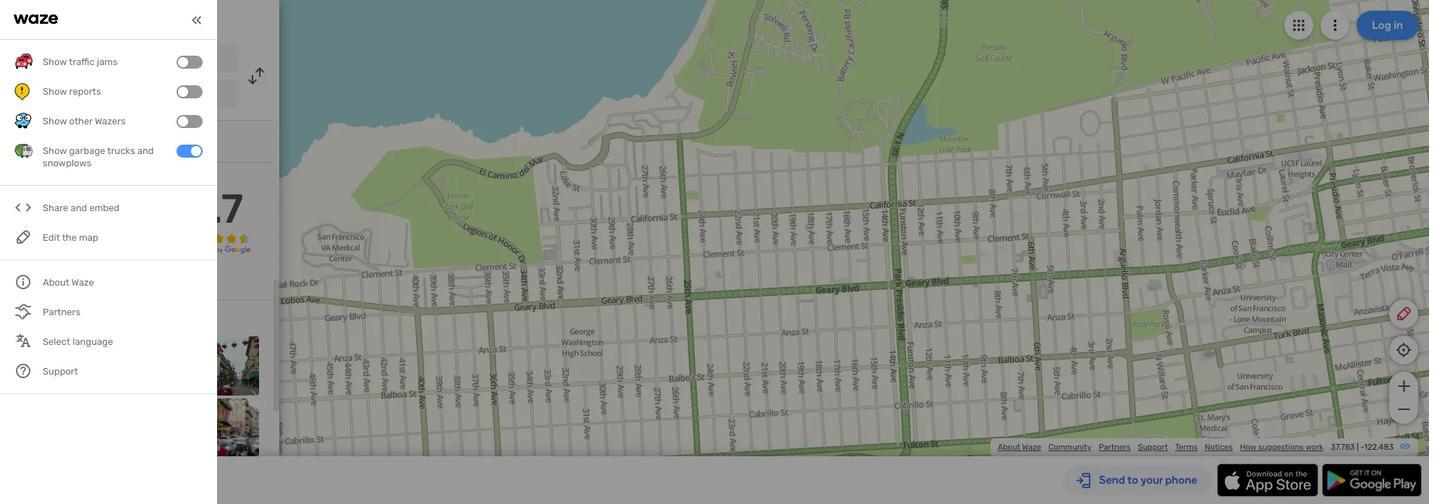 Task type: describe. For each thing, give the bounding box(es) containing it.
share
[[43, 203, 68, 214]]

zoom in image
[[1395, 378, 1413, 395]]

location image
[[14, 85, 32, 103]]

show
[[14, 274, 41, 287]]

notices
[[1205, 443, 1233, 452]]

how
[[1240, 443, 1256, 452]]

122.483
[[1364, 443, 1394, 452]]

waze
[[1022, 443, 1041, 452]]

photos
[[23, 315, 56, 327]]

americanchinatown.com
[[43, 132, 160, 145]]

5
[[14, 193, 20, 205]]

reviews
[[43, 274, 79, 287]]

and
[[71, 203, 87, 214]]

code image
[[14, 199, 33, 217]]

37.783 | -122.483
[[1331, 443, 1394, 452]]

review
[[14, 174, 48, 186]]

usa
[[186, 90, 203, 101]]

2
[[14, 227, 20, 240]]

link image
[[1400, 441, 1411, 452]]

8 photos
[[14, 315, 56, 327]]

chinatown
[[53, 89, 104, 101]]

show reviews
[[14, 274, 79, 287]]

driving
[[87, 12, 130, 27]]

community link
[[1049, 443, 1092, 452]]

computer image
[[14, 130, 32, 148]]

1
[[14, 239, 19, 251]]

about waze community partners support terms notices how suggestions work
[[998, 443, 1324, 452]]

directions
[[133, 12, 193, 27]]

-
[[1361, 443, 1364, 452]]

share and embed link
[[14, 193, 203, 223]]

image 1 of chinatown, sf image
[[14, 337, 73, 396]]



Task type: vqa. For each thing, say whether or not it's contained in the screenshot.
Review Summary
yes



Task type: locate. For each thing, give the bounding box(es) containing it.
support link
[[1138, 443, 1168, 452]]

chinatown san francisco, ca, usa
[[53, 89, 203, 101]]

how suggestions work link
[[1240, 443, 1324, 452]]

pencil image
[[1395, 305, 1413, 323]]

partners
[[1099, 443, 1131, 452]]

terms
[[1175, 443, 1198, 452]]

4
[[14, 204, 21, 217]]

ca,
[[170, 90, 184, 101]]

zoom out image
[[1395, 401, 1413, 418]]

san left francisco, in the left top of the page
[[109, 90, 124, 101]]

san inside button
[[53, 53, 71, 65]]

image 2 of chinatown, sf image
[[76, 337, 135, 396]]

image 4 of chinatown, sf image
[[200, 337, 259, 396]]

1 horizontal spatial san
[[109, 90, 124, 101]]

current location image
[[14, 49, 32, 67]]

8
[[14, 315, 21, 327]]

embed
[[89, 203, 119, 214]]

share and embed
[[43, 203, 119, 214]]

san francisco
[[53, 53, 119, 65]]

0 vertical spatial san
[[53, 53, 71, 65]]

37.783
[[1331, 443, 1355, 452]]

1 vertical spatial san
[[109, 90, 124, 101]]

community
[[1049, 443, 1092, 452]]

san left "francisco"
[[53, 53, 71, 65]]

work
[[1306, 443, 1324, 452]]

0 horizontal spatial san
[[53, 53, 71, 65]]

image 8 of chinatown, sf image
[[200, 398, 259, 457]]

5 4 2 1
[[14, 193, 21, 251]]

about waze link
[[998, 443, 1041, 452]]

summary
[[51, 174, 95, 186]]

4.7
[[186, 185, 243, 233]]

notices link
[[1205, 443, 1233, 452]]

san francisco button
[[42, 43, 237, 72]]

terms link
[[1175, 443, 1198, 452]]

driving directions
[[87, 12, 193, 27]]

|
[[1357, 443, 1359, 452]]

review summary
[[14, 174, 95, 186]]

francisco
[[73, 53, 119, 65]]

san
[[53, 53, 71, 65], [109, 90, 124, 101]]

suggestions
[[1258, 443, 1304, 452]]

francisco,
[[126, 90, 168, 101]]

partners link
[[1099, 443, 1131, 452]]

about
[[998, 443, 1020, 452]]

support
[[1138, 443, 1168, 452]]

image 3 of chinatown, sf image
[[138, 337, 197, 396]]

san inside chinatown san francisco, ca, usa
[[109, 90, 124, 101]]



